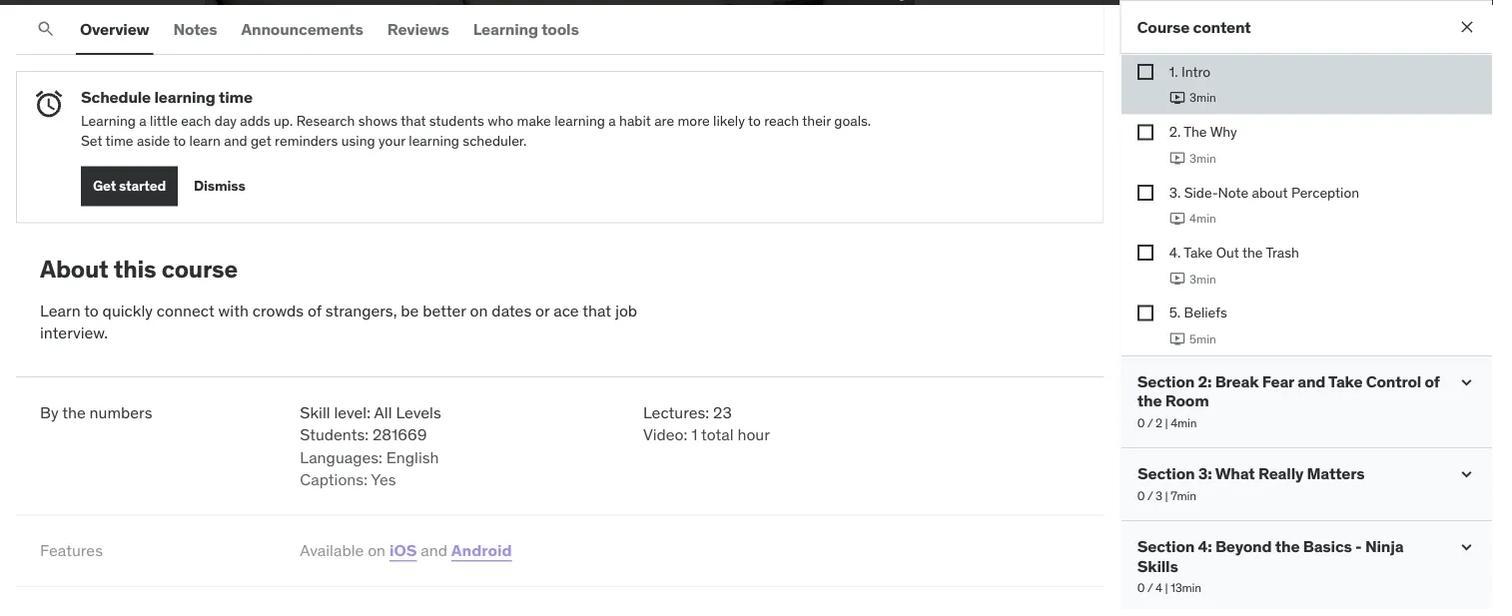 Task type: describe. For each thing, give the bounding box(es) containing it.
play beliefs image
[[1169, 331, 1185, 347]]

likely
[[714, 112, 745, 130]]

0 inside section 4: beyond the basics - ninja skills 0 / 4 | 13min
[[1137, 581, 1145, 596]]

4min inside "section 2: break fear and take control of the room 0 / 2 | 4min"
[[1171, 416, 1197, 431]]

languages:
[[300, 447, 383, 467]]

play intro image
[[1169, 90, 1185, 106]]

the
[[1184, 123, 1207, 141]]

skill
[[300, 402, 330, 423]]

section 4: beyond the basics - ninja skills 0 / 4 | 13min
[[1137, 537, 1404, 596]]

strangers,
[[325, 300, 397, 321]]

learn to quickly connect with crowds of strangers, be better on dates or ace that job interview.
[[40, 300, 638, 343]]

the right out
[[1242, 243, 1263, 261]]

get started
[[93, 177, 166, 195]]

2 a from the left
[[609, 112, 616, 130]]

ace
[[554, 300, 579, 321]]

are
[[655, 112, 675, 130]]

the right by
[[62, 402, 86, 423]]

section 3: what really matters button
[[1137, 464, 1441, 484]]

0 horizontal spatial take
[[1184, 243, 1213, 261]]

/ inside section 4: beyond the basics - ninja skills 0 / 4 | 13min
[[1147, 581, 1153, 596]]

note
[[1218, 183, 1249, 201]]

intro
[[1181, 62, 1211, 80]]

more
[[678, 112, 710, 130]]

0 vertical spatial 4min
[[1189, 211, 1216, 226]]

| inside "section 2: break fear and take control of the room 0 / 2 | 4min"
[[1165, 416, 1168, 431]]

7min
[[1171, 488, 1196, 504]]

3min for take
[[1189, 271, 1216, 287]]

2.
[[1169, 123, 1181, 141]]

beliefs
[[1184, 304, 1227, 322]]

be
[[401, 300, 419, 321]]

all
[[374, 402, 392, 423]]

1
[[692, 425, 698, 445]]

using
[[341, 131, 375, 149]]

side-
[[1184, 183, 1218, 201]]

of inside "section 2: break fear and take control of the room 0 / 2 | 4min"
[[1425, 372, 1440, 392]]

that inside schedule learning time learning a little each day adds up. research shows that students who make learning a habit are more likely to reach their goals. set time aside to learn and get reminders using your learning scheduler.
[[401, 112, 426, 130]]

on inside learn to quickly connect with crowds of strangers, be better on dates or ace that job interview.
[[470, 300, 488, 321]]

content
[[1193, 16, 1251, 37]]

available
[[300, 541, 364, 561]]

4
[[1156, 581, 1162, 596]]

course content
[[1137, 16, 1251, 37]]

lectures:
[[643, 402, 710, 423]]

by
[[40, 402, 59, 423]]

close course content sidebar image
[[1458, 17, 1478, 37]]

course
[[161, 254, 238, 284]]

/ inside "section 2: break fear and take control of the room 0 / 2 | 4min"
[[1147, 416, 1153, 431]]

reviews button
[[383, 5, 453, 53]]

little
[[150, 112, 178, 130]]

english
[[386, 447, 439, 467]]

about this course
[[40, 254, 238, 284]]

2 horizontal spatial learning
[[555, 112, 605, 130]]

/ inside section 3: what really matters 0 / 3 | 7min
[[1147, 488, 1153, 504]]

4:
[[1198, 537, 1212, 557]]

your
[[379, 131, 406, 149]]

4.
[[1169, 243, 1181, 261]]

shows
[[358, 112, 398, 130]]

habit
[[620, 112, 651, 130]]

schedule learning time learning a little each day adds up. research shows that students who make learning a habit are more likely to reach their goals. set time aside to learn and get reminders using your learning scheduler.
[[81, 87, 871, 149]]

-
[[1356, 537, 1362, 557]]

0 inside section 3: what really matters 0 / 3 | 7min
[[1137, 488, 1145, 504]]

students
[[430, 112, 484, 130]]

section for /
[[1137, 537, 1195, 557]]

0 inside "section 2: break fear and take control of the room 0 / 2 | 4min"
[[1137, 416, 1145, 431]]

why
[[1210, 123, 1237, 141]]

section 2: break fear and take control of the room 0 / 2 | 4min
[[1137, 372, 1440, 431]]

4. take out the trash
[[1169, 243, 1299, 261]]

search image
[[36, 19, 56, 39]]

overview
[[80, 18, 149, 39]]

3min for intro
[[1189, 90, 1216, 106]]

connect
[[157, 300, 215, 321]]

the inside "section 2: break fear and take control of the room 0 / 2 | 4min"
[[1137, 391, 1162, 411]]

with
[[218, 300, 249, 321]]

job
[[615, 300, 638, 321]]

2
[[1156, 416, 1162, 431]]

scheduler.
[[463, 131, 527, 149]]

xsmall image for 1. intro
[[1137, 64, 1153, 80]]

room
[[1165, 391, 1209, 411]]

android link
[[451, 541, 512, 561]]

2 horizontal spatial to
[[748, 112, 761, 130]]

research
[[296, 112, 355, 130]]

and inside "section 2: break fear and take control of the room 0 / 2 | 4min"
[[1298, 372, 1326, 392]]

hour
[[738, 425, 770, 445]]

get started button
[[81, 166, 178, 206]]

2. the why
[[1169, 123, 1237, 141]]

fear
[[1262, 372, 1294, 392]]

learning tools
[[473, 18, 579, 39]]

each
[[181, 112, 211, 130]]

take inside "section 2: break fear and take control of the room 0 / 2 | 4min"
[[1329, 372, 1363, 392]]

sidebar element
[[1120, 0, 1494, 610]]

xsmall image for 3. side-note about perception
[[1137, 185, 1153, 201]]

skill level: all levels students: 281669 languages: english captions: yes
[[300, 402, 441, 490]]

started
[[119, 177, 166, 195]]

get
[[251, 131, 272, 149]]

announcements
[[241, 18, 363, 39]]

up.
[[274, 112, 293, 130]]

set
[[81, 131, 102, 149]]

2 vertical spatial and
[[421, 541, 448, 561]]

notes
[[173, 18, 217, 39]]



Task type: vqa. For each thing, say whether or not it's contained in the screenshot.
Fr
no



Task type: locate. For each thing, give the bounding box(es) containing it.
0 vertical spatial and
[[224, 131, 247, 149]]

1 xsmall image from the top
[[1137, 64, 1153, 80]]

aside
[[137, 131, 170, 149]]

perception
[[1291, 183, 1360, 201]]

1 vertical spatial learning
[[555, 112, 605, 130]]

that
[[401, 112, 426, 130], [583, 300, 612, 321]]

1. intro
[[1169, 62, 1211, 80]]

1 vertical spatial time
[[105, 131, 133, 149]]

3 section from the top
[[1137, 537, 1195, 557]]

1 horizontal spatial learning
[[473, 18, 538, 39]]

play take out the trash image
[[1169, 271, 1185, 287]]

0 vertical spatial |
[[1165, 416, 1168, 431]]

reviews
[[387, 18, 449, 39]]

learn
[[40, 300, 81, 321]]

notes button
[[169, 5, 221, 53]]

the inside section 4: beyond the basics - ninja skills 0 / 4 | 13min
[[1275, 537, 1300, 557]]

better
[[423, 300, 466, 321]]

beyond
[[1215, 537, 1272, 557]]

the
[[1242, 243, 1263, 261], [1137, 391, 1162, 411], [62, 402, 86, 423], [1275, 537, 1300, 557]]

xsmall image left 1.
[[1137, 64, 1153, 80]]

1 vertical spatial xsmall image
[[1137, 185, 1153, 201]]

1 horizontal spatial of
[[1425, 372, 1440, 392]]

1 vertical spatial 3min
[[1189, 150, 1216, 166]]

1 vertical spatial take
[[1329, 372, 1363, 392]]

4min down room
[[1171, 416, 1197, 431]]

/ left the 2
[[1147, 416, 1153, 431]]

announcements button
[[237, 5, 367, 53]]

learning down schedule
[[81, 112, 136, 130]]

to
[[748, 112, 761, 130], [173, 131, 186, 149], [84, 300, 99, 321]]

time right "set"
[[105, 131, 133, 149]]

that up your
[[401, 112, 426, 130]]

section inside "section 2: break fear and take control of the room 0 / 2 | 4min"
[[1137, 372, 1195, 392]]

0 left 3
[[1137, 488, 1145, 504]]

captions:
[[300, 469, 368, 490]]

0 vertical spatial 3min
[[1189, 90, 1216, 106]]

3min for the
[[1189, 150, 1216, 166]]

video player region
[[0, 0, 1120, 5]]

1 vertical spatial |
[[1165, 488, 1168, 504]]

3. side-note about perception
[[1169, 183, 1360, 201]]

1.
[[1169, 62, 1178, 80]]

1 vertical spatial to
[[173, 131, 186, 149]]

xsmall image for 4. take out the trash
[[1137, 245, 1153, 261]]

play the why image
[[1169, 150, 1185, 166]]

section left '4:'
[[1137, 537, 1195, 557]]

0 horizontal spatial to
[[84, 300, 99, 321]]

0 horizontal spatial on
[[368, 541, 386, 561]]

a
[[139, 112, 147, 130], [609, 112, 616, 130]]

| inside section 3: what really matters 0 / 3 | 7min
[[1165, 488, 1168, 504]]

1 section from the top
[[1137, 372, 1195, 392]]

learning inside schedule learning time learning a little each day adds up. research shows that students who make learning a habit are more likely to reach their goals. set time aside to learn and get reminders using your learning scheduler.
[[81, 112, 136, 130]]

1 a from the left
[[139, 112, 147, 130]]

1 vertical spatial section
[[1137, 464, 1195, 484]]

0 vertical spatial time
[[219, 87, 253, 107]]

tools
[[542, 18, 579, 39]]

xsmall image left the 2.
[[1137, 124, 1153, 140]]

small image for section 4: beyond the basics - ninja skills
[[1457, 538, 1477, 558]]

3min right play the why image
[[1189, 150, 1216, 166]]

xsmall image for 2. the why
[[1137, 124, 1153, 140]]

4min
[[1189, 211, 1216, 226], [1171, 416, 1197, 431]]

1 vertical spatial xsmall image
[[1137, 245, 1153, 261]]

to right likely
[[748, 112, 761, 130]]

of right crowds
[[308, 300, 322, 321]]

the left the 'basics'
[[1275, 537, 1300, 557]]

android
[[451, 541, 512, 561]]

dismiss
[[194, 177, 245, 195]]

3
[[1156, 488, 1162, 504]]

on left ios
[[368, 541, 386, 561]]

| right 3
[[1165, 488, 1168, 504]]

ninja
[[1365, 537, 1404, 557]]

1 vertical spatial /
[[1147, 488, 1153, 504]]

1 horizontal spatial to
[[173, 131, 186, 149]]

2 3min from the top
[[1189, 150, 1216, 166]]

time up day
[[219, 87, 253, 107]]

video:
[[643, 425, 688, 445]]

day
[[215, 112, 237, 130]]

2:
[[1198, 372, 1212, 392]]

0 horizontal spatial learning
[[154, 87, 215, 107]]

1 vertical spatial 0
[[1137, 488, 1145, 504]]

3 3min from the top
[[1189, 271, 1216, 287]]

this
[[114, 254, 156, 284]]

1 vertical spatial on
[[368, 541, 386, 561]]

of inside learn to quickly connect with crowds of strangers, be better on dates or ace that job interview.
[[308, 300, 322, 321]]

and right the fear
[[1298, 372, 1326, 392]]

section for 7min
[[1137, 464, 1195, 484]]

learning left tools
[[473, 18, 538, 39]]

about
[[1252, 183, 1288, 201]]

2 small image from the top
[[1457, 538, 1477, 558]]

section 2: break fear and take control of the room button
[[1137, 372, 1441, 411]]

and down day
[[224, 131, 247, 149]]

1 small image from the top
[[1457, 373, 1477, 393]]

0 vertical spatial learning
[[473, 18, 538, 39]]

yes
[[371, 469, 396, 490]]

1 | from the top
[[1165, 416, 1168, 431]]

section inside section 4: beyond the basics - ninja skills 0 / 4 | 13min
[[1137, 537, 1195, 557]]

3min right play intro image on the right top of the page
[[1189, 90, 1216, 106]]

time
[[219, 87, 253, 107], [105, 131, 133, 149]]

that left job
[[583, 300, 612, 321]]

learning inside learning tools button
[[473, 18, 538, 39]]

0 vertical spatial /
[[1147, 416, 1153, 431]]

to down little
[[173, 131, 186, 149]]

0
[[1137, 416, 1145, 431], [1137, 488, 1145, 504], [1137, 581, 1145, 596]]

4min right play side-note about perception icon
[[1189, 211, 1216, 226]]

xsmall image left 4.
[[1137, 245, 1153, 261]]

really
[[1258, 464, 1303, 484]]

| right 4
[[1165, 581, 1168, 596]]

by the numbers
[[40, 402, 152, 423]]

1 xsmall image from the top
[[1137, 124, 1153, 140]]

0 horizontal spatial and
[[224, 131, 247, 149]]

3 xsmall image from the top
[[1137, 305, 1153, 321]]

take left control
[[1329, 372, 1363, 392]]

section inside section 3: what really matters 0 / 3 | 7min
[[1137, 464, 1195, 484]]

small image
[[1457, 373, 1477, 393], [1457, 538, 1477, 558]]

1 horizontal spatial take
[[1329, 372, 1363, 392]]

1 horizontal spatial and
[[421, 541, 448, 561]]

1 / from the top
[[1147, 416, 1153, 431]]

3 0 from the top
[[1137, 581, 1145, 596]]

2 | from the top
[[1165, 488, 1168, 504]]

total
[[702, 425, 734, 445]]

on left dates
[[470, 300, 488, 321]]

features
[[40, 541, 103, 561]]

xsmall image for 5. beliefs
[[1137, 305, 1153, 321]]

0 horizontal spatial learning
[[81, 112, 136, 130]]

0 vertical spatial section
[[1137, 372, 1195, 392]]

xsmall image
[[1137, 124, 1153, 140], [1137, 245, 1153, 261]]

who
[[488, 112, 514, 130]]

0 vertical spatial to
[[748, 112, 761, 130]]

goals.
[[835, 112, 871, 130]]

1 0 from the top
[[1137, 416, 1145, 431]]

available on ios and android
[[300, 541, 512, 561]]

5. beliefs
[[1169, 304, 1227, 322]]

2 xsmall image from the top
[[1137, 245, 1153, 261]]

0 vertical spatial 0
[[1137, 416, 1145, 431]]

0 left 4
[[1137, 581, 1145, 596]]

281669
[[373, 425, 427, 445]]

1 3min from the top
[[1189, 90, 1216, 106]]

1 vertical spatial 4min
[[1171, 416, 1197, 431]]

that inside learn to quickly connect with crowds of strangers, be better on dates or ace that job interview.
[[583, 300, 612, 321]]

2 0 from the top
[[1137, 488, 1145, 504]]

dismiss button
[[194, 166, 245, 206]]

small image for section 2: break fear and take control of the room
[[1457, 373, 1477, 393]]

ios
[[390, 541, 417, 561]]

2 vertical spatial to
[[84, 300, 99, 321]]

xsmall image
[[1137, 64, 1153, 80], [1137, 185, 1153, 201], [1137, 305, 1153, 321]]

3.
[[1169, 183, 1181, 201]]

make
[[517, 112, 551, 130]]

0 vertical spatial xsmall image
[[1137, 64, 1153, 80]]

a left habit
[[609, 112, 616, 130]]

section 3: what really matters 0 / 3 | 7min
[[1137, 464, 1365, 504]]

0 horizontal spatial time
[[105, 131, 133, 149]]

learning down students
[[409, 131, 460, 149]]

1 vertical spatial small image
[[1457, 538, 1477, 558]]

or
[[536, 300, 550, 321]]

3 | from the top
[[1165, 581, 1168, 596]]

0 horizontal spatial of
[[308, 300, 322, 321]]

2 vertical spatial xsmall image
[[1137, 305, 1153, 321]]

0 left the 2
[[1137, 416, 1145, 431]]

/ left 4
[[1147, 581, 1153, 596]]

break
[[1215, 372, 1259, 392]]

to inside learn to quickly connect with crowds of strangers, be better on dates or ace that job interview.
[[84, 300, 99, 321]]

/ left 3
[[1147, 488, 1153, 504]]

small image down small icon
[[1457, 538, 1477, 558]]

reminders
[[275, 131, 338, 149]]

schedule
[[81, 87, 151, 107]]

a left little
[[139, 112, 147, 130]]

2 xsmall image from the top
[[1137, 185, 1153, 201]]

learning
[[154, 87, 215, 107], [555, 112, 605, 130], [409, 131, 460, 149]]

1 vertical spatial and
[[1298, 372, 1326, 392]]

2 vertical spatial 0
[[1137, 581, 1145, 596]]

0 vertical spatial xsmall image
[[1137, 124, 1153, 140]]

1 horizontal spatial learning
[[409, 131, 460, 149]]

2 / from the top
[[1147, 488, 1153, 504]]

matters
[[1307, 464, 1365, 484]]

basics
[[1303, 537, 1352, 557]]

section up 3
[[1137, 464, 1195, 484]]

play side-note about perception image
[[1169, 211, 1185, 227]]

2 vertical spatial |
[[1165, 581, 1168, 596]]

section
[[1137, 372, 1195, 392], [1137, 464, 1195, 484], [1137, 537, 1195, 557]]

section left 2:
[[1137, 372, 1195, 392]]

5min
[[1189, 331, 1216, 347]]

3min right play take out the trash image
[[1189, 271, 1216, 287]]

1 horizontal spatial that
[[583, 300, 612, 321]]

2 vertical spatial 3min
[[1189, 271, 1216, 287]]

0 vertical spatial on
[[470, 300, 488, 321]]

level:
[[334, 402, 371, 423]]

0 vertical spatial learning
[[154, 87, 215, 107]]

2 vertical spatial learning
[[409, 131, 460, 149]]

skills
[[1137, 556, 1178, 576]]

lectures: 23 video: 1 total hour
[[643, 402, 770, 445]]

and right ios
[[421, 541, 448, 561]]

section for room
[[1137, 372, 1195, 392]]

0 vertical spatial take
[[1184, 243, 1213, 261]]

1 vertical spatial that
[[583, 300, 612, 321]]

the up the 2
[[1137, 391, 1162, 411]]

take right 4.
[[1184, 243, 1213, 261]]

section 4: beyond the basics - ninja skills button
[[1137, 537, 1441, 576]]

xsmall image left 3.
[[1137, 185, 1153, 201]]

get
[[93, 177, 116, 195]]

take
[[1184, 243, 1213, 261], [1329, 372, 1363, 392]]

about
[[40, 254, 109, 284]]

control
[[1366, 372, 1421, 392]]

small image right control
[[1457, 373, 1477, 393]]

5.
[[1169, 304, 1181, 322]]

2 section from the top
[[1137, 464, 1195, 484]]

0 vertical spatial small image
[[1457, 373, 1477, 393]]

learn
[[189, 131, 221, 149]]

xsmall image left 5.
[[1137, 305, 1153, 321]]

1 horizontal spatial on
[[470, 300, 488, 321]]

dates
[[492, 300, 532, 321]]

crowds
[[253, 300, 304, 321]]

2 vertical spatial /
[[1147, 581, 1153, 596]]

interview.
[[40, 323, 108, 343]]

0 horizontal spatial that
[[401, 112, 426, 130]]

1 horizontal spatial time
[[219, 87, 253, 107]]

0 horizontal spatial a
[[139, 112, 147, 130]]

learning up each at the top of page
[[154, 87, 215, 107]]

| inside section 4: beyond the basics - ninja skills 0 / 4 | 13min
[[1165, 581, 1168, 596]]

23
[[713, 402, 732, 423]]

learning right the make
[[555, 112, 605, 130]]

0 vertical spatial of
[[308, 300, 322, 321]]

small image
[[1457, 465, 1477, 485]]

to up "interview."
[[84, 300, 99, 321]]

0 vertical spatial that
[[401, 112, 426, 130]]

adds
[[240, 112, 270, 130]]

3 / from the top
[[1147, 581, 1153, 596]]

of right control
[[1425, 372, 1440, 392]]

| right the 2
[[1165, 416, 1168, 431]]

1 horizontal spatial a
[[609, 112, 616, 130]]

1 vertical spatial of
[[1425, 372, 1440, 392]]

their
[[803, 112, 831, 130]]

levels
[[396, 402, 441, 423]]

and inside schedule learning time learning a little each day adds up. research shows that students who make learning a habit are more likely to reach their goals. set time aside to learn and get reminders using your learning scheduler.
[[224, 131, 247, 149]]

1 vertical spatial learning
[[81, 112, 136, 130]]

2 horizontal spatial and
[[1298, 372, 1326, 392]]

2 vertical spatial section
[[1137, 537, 1195, 557]]



